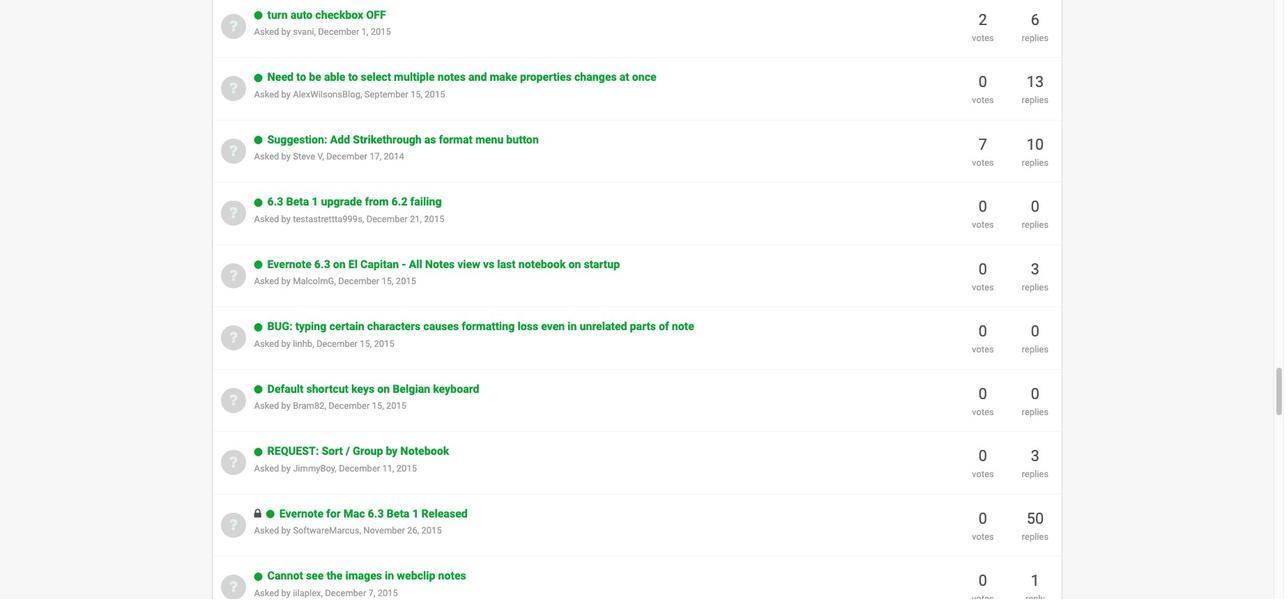 Task type: vqa. For each thing, say whether or not it's contained in the screenshot.
we've
no



Task type: locate. For each thing, give the bounding box(es) containing it.
asked for evernote
[[254, 276, 279, 287]]

evernote 6.3 on el capitan - all notes view vs last notebook on startup link
[[267, 258, 620, 271]]

2015 right 11,
[[397, 464, 417, 474]]

characters
[[367, 320, 421, 333]]

default shortcut keys on belgian keyboard
[[267, 383, 479, 396]]

2 3 replies from the top
[[1022, 448, 1049, 480]]

by left testastrettta999s
[[281, 214, 291, 225]]

, down 'typing'
[[313, 339, 314, 349]]

2 question image from the top
[[229, 81, 238, 96]]

1 vertical spatial in
[[385, 570, 394, 583]]

1 vertical spatial 0 replies
[[1022, 323, 1049, 355]]

1 horizontal spatial to
[[348, 71, 358, 84]]

replies for request: sort / group by notebook
[[1022, 469, 1049, 480]]

1 3 replies from the top
[[1022, 261, 1049, 293]]

replies for 6.3 beta 1 upgrade from 6.2 failing
[[1022, 220, 1049, 230]]

15, down capitan
[[382, 276, 394, 287]]

images
[[345, 570, 382, 583]]

december down checkbox
[[318, 27, 359, 37]]

votes for evernote 6.3 on el capitan - all notes view vs last notebook on startup
[[972, 282, 994, 293]]

december
[[318, 27, 359, 37], [326, 152, 367, 162], [367, 214, 408, 225], [338, 276, 380, 287], [317, 339, 358, 349], [329, 401, 370, 412], [339, 464, 380, 474], [325, 589, 366, 599]]

in right even
[[568, 320, 577, 333]]

2 replies from the top
[[1022, 95, 1049, 105]]

4 question image from the top
[[229, 330, 238, 346]]

released
[[422, 507, 468, 521]]

2 question image from the top
[[229, 205, 238, 221]]

2 horizontal spatial 6.3
[[368, 507, 384, 521]]

evernote up malcolmg
[[267, 258, 312, 271]]

, down see at bottom left
[[321, 589, 323, 599]]

cannot see the images in webclip notes
[[267, 570, 466, 583]]

6.3
[[267, 195, 283, 209], [314, 258, 330, 271], [368, 507, 384, 521]]

,
[[314, 27, 316, 37], [360, 89, 362, 100], [322, 152, 324, 162], [363, 214, 364, 225], [334, 276, 336, 287], [313, 339, 314, 349], [325, 401, 326, 412], [335, 464, 337, 474], [359, 526, 361, 537], [321, 589, 323, 599]]

, for certain
[[313, 339, 314, 349]]

december for 1
[[367, 214, 408, 225]]

once
[[632, 71, 657, 84]]

1 asked from the top
[[254, 27, 279, 37]]

0 vertical spatial in
[[568, 320, 577, 333]]

note
[[672, 320, 694, 333]]

1 up testastrettta999s
[[312, 195, 318, 209]]

question image for need
[[229, 81, 238, 96]]

1
[[312, 195, 318, 209], [412, 507, 419, 521], [1031, 573, 1040, 590]]

6 asked from the top
[[254, 339, 279, 349]]

2014
[[384, 152, 404, 162]]

v
[[317, 152, 322, 162]]

beta up testastrettta999s
[[286, 195, 309, 209]]

10
[[1027, 136, 1044, 153]]

by left svani
[[281, 27, 291, 37]]

15, for el
[[382, 276, 394, 287]]

6.2
[[392, 195, 408, 209]]

december down from
[[367, 214, 408, 225]]

2 votes
[[972, 11, 994, 43]]

2 horizontal spatial 1
[[1031, 573, 1040, 590]]

question image
[[229, 143, 238, 158], [229, 205, 238, 221], [229, 517, 238, 533]]

7 replies from the top
[[1022, 407, 1049, 418]]

asked for request:
[[254, 464, 279, 474]]

0 horizontal spatial on
[[333, 258, 346, 271]]

2 go to first unread post image from the top
[[254, 198, 263, 208]]

-
[[402, 258, 406, 271]]

, down select
[[360, 89, 362, 100]]

turn auto checkbox off link
[[267, 8, 386, 21]]

by for turn auto checkbox off
[[281, 27, 291, 37]]

of
[[659, 320, 669, 333]]

3 0 votes from the top
[[972, 261, 994, 293]]

by for 6.3 beta 1 upgrade from 6.2 failing
[[281, 214, 291, 225]]

notes right webclip
[[438, 570, 466, 583]]

beta up november
[[387, 507, 410, 521]]

3 replies
[[1022, 261, 1049, 293], [1022, 448, 1049, 480]]

malcolmg link
[[293, 276, 334, 287]]

asked down turn
[[254, 27, 279, 37]]

3 0 replies from the top
[[1022, 385, 1049, 418]]

in right images
[[385, 570, 394, 583]]

go to first unread post image
[[254, 136, 263, 145], [254, 198, 263, 208]]

alexwilsonsblog
[[293, 89, 360, 100]]

1 vertical spatial 6.3
[[314, 258, 330, 271]]

, down shortcut
[[325, 401, 326, 412]]

on right keys
[[377, 383, 390, 396]]

format
[[439, 133, 473, 146]]

0 votes for default shortcut keys on belgian keyboard
[[972, 385, 994, 418]]

asked for suggestion:
[[254, 152, 279, 162]]

evernote up softwaremarcus
[[279, 507, 324, 521]]

6 question image from the top
[[229, 455, 238, 470]]

6 replies from the top
[[1022, 345, 1049, 355]]

replies for evernote 6.3 on el capitan - all notes view vs last notebook on startup
[[1022, 282, 1049, 293]]

0 vertical spatial go to first unread post image
[[254, 136, 263, 145]]

2 asked from the top
[[254, 89, 279, 100]]

december down request: sort / group by notebook link
[[339, 464, 380, 474]]

7 asked from the top
[[254, 401, 279, 412]]

asked by jimmyboy , december 11, 2015
[[254, 464, 417, 474]]

0 vertical spatial beta
[[286, 195, 309, 209]]

multiple
[[394, 71, 435, 84]]

by down request:
[[281, 464, 291, 474]]

by down "need"
[[281, 89, 291, 100]]

go to first unread post image for evernote 6.3 on el capitan - all notes view vs last notebook on startup
[[254, 260, 263, 270]]

softwaremarcus link
[[293, 526, 359, 537]]

testastrettta999s link
[[293, 214, 363, 225]]

by left steve
[[281, 152, 291, 162]]

8 asked from the top
[[254, 464, 279, 474]]

0 horizontal spatial to
[[296, 71, 306, 84]]

strikethrough
[[353, 133, 422, 146]]

4 replies from the top
[[1022, 220, 1049, 230]]

4 0 votes from the top
[[972, 323, 994, 355]]

cannot see the images in webclip notes link
[[267, 570, 466, 583]]

15, down the "certain"
[[360, 339, 372, 349]]

december for checkbox
[[318, 27, 359, 37]]

3 question image from the top
[[229, 517, 238, 533]]

november
[[363, 526, 405, 537]]

votes
[[972, 33, 994, 43], [972, 95, 994, 105], [972, 157, 994, 168], [972, 220, 994, 230], [972, 282, 994, 293], [972, 345, 994, 355], [972, 407, 994, 418], [972, 469, 994, 480], [972, 532, 994, 542]]

4 asked from the top
[[254, 214, 279, 225]]

0 vertical spatial evernote
[[267, 258, 312, 271]]

, up the "certain"
[[334, 276, 336, 287]]

2015 down multiple
[[425, 89, 445, 100]]

go to first unread post image for cannot see the images in webclip notes
[[254, 573, 263, 582]]

sort
[[322, 445, 343, 458]]

december for certain
[[317, 339, 358, 349]]

1 vertical spatial 3 replies
[[1022, 448, 1049, 480]]

7 question image from the top
[[229, 580, 238, 595]]

asked down default
[[254, 401, 279, 412]]

asked down this topic is locked image
[[254, 526, 279, 537]]

december down el
[[338, 276, 380, 287]]

suggestion:
[[267, 133, 327, 146]]

go to first unread post image for 7
[[254, 136, 263, 145]]

4 votes from the top
[[972, 220, 994, 230]]

2 vertical spatial 6.3
[[368, 507, 384, 521]]

asked down bug:
[[254, 339, 279, 349]]

6.3 beta 1 upgrade from 6.2 failing
[[267, 195, 442, 209]]

15, for characters
[[360, 339, 372, 349]]

2015 right 1, on the left of the page
[[371, 27, 391, 37]]

1 0 replies from the top
[[1022, 198, 1049, 230]]

2 vertical spatial 0 replies
[[1022, 385, 1049, 418]]

6 votes from the top
[[972, 345, 994, 355]]

asked for bug:
[[254, 339, 279, 349]]

2015 right 26,
[[422, 526, 442, 537]]

2 0 replies from the top
[[1022, 323, 1049, 355]]

5 replies from the top
[[1022, 282, 1049, 293]]

question image for default
[[229, 393, 238, 408]]

by down cannot
[[281, 589, 291, 599]]

0 votes for 6.3 beta 1 upgrade from 6.2 failing
[[972, 198, 994, 230]]

december for on
[[338, 276, 380, 287]]

asked down cannot
[[254, 589, 279, 599]]

default
[[267, 383, 304, 396]]

december for keys
[[329, 401, 370, 412]]

december down "add"
[[326, 152, 367, 162]]

2015 right 21,
[[424, 214, 445, 225]]

iilaplex
[[293, 589, 321, 599]]

asked by testastrettta999s , december 21, 2015
[[254, 214, 445, 225]]

, right steve
[[322, 152, 324, 162]]

question image for turn
[[229, 18, 238, 33]]

asked for 6.3
[[254, 214, 279, 225]]

0 vertical spatial 1
[[312, 195, 318, 209]]

7 votes from the top
[[972, 407, 994, 418]]

1 vertical spatial 1
[[412, 507, 419, 521]]

1 go to first unread post image from the top
[[254, 136, 263, 145]]

question image for cannot
[[229, 580, 238, 595]]

2
[[979, 11, 988, 28]]

1 question image from the top
[[229, 143, 238, 158]]

asked
[[254, 27, 279, 37], [254, 89, 279, 100], [254, 152, 279, 162], [254, 214, 279, 225], [254, 276, 279, 287], [254, 339, 279, 349], [254, 401, 279, 412], [254, 464, 279, 474], [254, 526, 279, 537], [254, 589, 279, 599]]

votes for bug: typing certain characters causes formatting loss even in unrelated parts of note
[[972, 345, 994, 355]]

on left startup
[[569, 258, 581, 271]]

15, for able
[[411, 89, 423, 100]]

3 replies from the top
[[1022, 157, 1049, 168]]

, for be
[[360, 89, 362, 100]]

6 0 votes from the top
[[972, 448, 994, 480]]

to left be at the left top
[[296, 71, 306, 84]]

svani link
[[293, 27, 314, 37]]

3 votes from the top
[[972, 157, 994, 168]]

upgrade
[[321, 195, 362, 209]]

shortcut
[[306, 383, 349, 396]]

malcolmg
[[293, 276, 334, 287]]

belgian
[[393, 383, 430, 396]]

evernote for evernote 6.3 on el capitan - all notes view vs last notebook on startup
[[267, 258, 312, 271]]

3 question image from the top
[[229, 268, 238, 283]]

2015 down -
[[396, 276, 416, 287]]

1 0 votes from the top
[[972, 73, 994, 105]]

0 votes for bug: typing certain characters causes formatting loss even in unrelated parts of note
[[972, 323, 994, 355]]

8 replies from the top
[[1022, 469, 1049, 480]]

1 vertical spatial question image
[[229, 205, 238, 221]]

menu
[[476, 133, 504, 146]]

2 votes from the top
[[972, 95, 994, 105]]

1 horizontal spatial on
[[377, 383, 390, 396]]

1 votes from the top
[[972, 33, 994, 43]]

asked by bram82 , december 15, 2015
[[254, 401, 407, 412]]

5 0 votes from the top
[[972, 385, 994, 418]]

1 horizontal spatial 6.3
[[314, 258, 330, 271]]

by down default
[[281, 401, 291, 412]]

replies for need to be able to select multiple notes and make properties changes at once
[[1022, 95, 1049, 105]]

by for suggestion: add strikethrough as format menu button
[[281, 152, 291, 162]]

by left malcolmg
[[281, 276, 291, 287]]

0 vertical spatial 3 replies
[[1022, 261, 1049, 293]]

button
[[506, 133, 539, 146]]

asked down suggestion:
[[254, 152, 279, 162]]

0 replies
[[1022, 198, 1049, 230], [1022, 323, 1049, 355], [1022, 385, 1049, 418]]

1 vertical spatial evernote
[[279, 507, 324, 521]]

3 for request: sort / group by notebook
[[1031, 448, 1040, 465]]

1 vertical spatial beta
[[387, 507, 410, 521]]

15, down the default shortcut keys on belgian keyboard link
[[372, 401, 384, 412]]

2 vertical spatial 1
[[1031, 573, 1040, 590]]

asked left testastrettta999s link
[[254, 214, 279, 225]]

2015 right the 7,
[[378, 589, 398, 599]]

2015 for upgrade
[[424, 214, 445, 225]]

1 replies from the top
[[1022, 33, 1049, 43]]

15, down multiple
[[411, 89, 423, 100]]

by left linhb link
[[281, 339, 291, 349]]

10 asked from the top
[[254, 589, 279, 599]]

replies for bug: typing certain characters causes formatting loss even in unrelated parts of note
[[1022, 345, 1049, 355]]

, down sort
[[335, 464, 337, 474]]

notes left and
[[438, 71, 466, 84]]

september
[[365, 89, 408, 100]]

go to first unread post image for 0
[[254, 198, 263, 208]]

3 asked from the top
[[254, 152, 279, 162]]

asked by svani , december 1, 2015
[[254, 27, 391, 37]]

, down mac
[[359, 526, 361, 537]]

9 asked from the top
[[254, 526, 279, 537]]

0 vertical spatial question image
[[229, 143, 238, 158]]

1 down 50 replies
[[1031, 573, 1040, 590]]

0 vertical spatial 3
[[1031, 261, 1040, 278]]

9 votes from the top
[[972, 532, 994, 542]]

0 horizontal spatial beta
[[286, 195, 309, 209]]

go to first unread post image
[[254, 11, 263, 21], [254, 73, 263, 83], [254, 260, 263, 270], [254, 323, 263, 333], [254, 385, 263, 395], [254, 448, 263, 457], [266, 510, 275, 520], [254, 573, 263, 582]]

15, for on
[[372, 401, 384, 412]]

0 vertical spatial 0 replies
[[1022, 198, 1049, 230]]

cannot
[[267, 570, 303, 583]]

2015 down "characters" at the bottom of page
[[374, 339, 395, 349]]

request: sort / group by notebook
[[267, 445, 449, 458]]

evernote for evernote for mac 6.3 beta 1 released
[[279, 507, 324, 521]]

auto
[[291, 8, 313, 21]]

question image for bug:
[[229, 330, 238, 346]]

1 up 26,
[[412, 507, 419, 521]]

1 question image from the top
[[229, 18, 238, 33]]

, down turn auto checkbox off
[[314, 27, 316, 37]]

asked down "need"
[[254, 89, 279, 100]]

replies for suggestion: add strikethrough as format menu button
[[1022, 157, 1049, 168]]

1 vertical spatial 3
[[1031, 448, 1040, 465]]

5 question image from the top
[[229, 393, 238, 408]]

question image for request:
[[229, 455, 238, 470]]

el
[[349, 258, 358, 271]]

asked down request:
[[254, 464, 279, 474]]

properties
[[520, 71, 572, 84]]

5 votes from the top
[[972, 282, 994, 293]]

, for checkbox
[[314, 27, 316, 37]]

2 0 votes from the top
[[972, 198, 994, 230]]

asked left malcolmg link
[[254, 276, 279, 287]]

question image
[[229, 18, 238, 33], [229, 81, 238, 96], [229, 268, 238, 283], [229, 330, 238, 346], [229, 393, 238, 408], [229, 455, 238, 470], [229, 580, 238, 595]]

december down keys
[[329, 401, 370, 412]]

on left el
[[333, 258, 346, 271]]

bug: typing certain characters causes formatting loss even in unrelated parts of note link
[[267, 320, 694, 333]]

2 3 from the top
[[1031, 448, 1040, 465]]

2 to from the left
[[348, 71, 358, 84]]

need to be able to select multiple notes and make properties changes at once link
[[267, 71, 657, 84]]

turn
[[267, 8, 288, 21]]

votes for request: sort / group by notebook
[[972, 469, 994, 480]]

december down "the"
[[325, 589, 366, 599]]

turn auto checkbox off
[[267, 8, 386, 21]]

8 votes from the top
[[972, 469, 994, 480]]

, down 6.3 beta 1 upgrade from 6.2 failing link
[[363, 214, 364, 225]]

0 horizontal spatial 6.3
[[267, 195, 283, 209]]

1 vertical spatial go to first unread post image
[[254, 198, 263, 208]]

to up asked by alexwilsonsblog , september 15, 2015 on the left top
[[348, 71, 358, 84]]

1 3 from the top
[[1031, 261, 1040, 278]]

parts
[[630, 320, 656, 333]]

3
[[1031, 261, 1040, 278], [1031, 448, 1040, 465]]

1 horizontal spatial 1
[[412, 507, 419, 521]]

december down the "certain"
[[317, 339, 358, 349]]

5 asked from the top
[[254, 276, 279, 287]]

2015 down belgian
[[386, 401, 407, 412]]

2 vertical spatial question image
[[229, 517, 238, 533]]

2015
[[371, 27, 391, 37], [425, 89, 445, 100], [424, 214, 445, 225], [396, 276, 416, 287], [374, 339, 395, 349], [386, 401, 407, 412], [397, 464, 417, 474], [422, 526, 442, 537], [378, 589, 398, 599]]



Task type: describe. For each thing, give the bounding box(es) containing it.
bram82
[[293, 401, 325, 412]]

1 vertical spatial notes
[[438, 570, 466, 583]]

replies for turn auto checkbox off
[[1022, 33, 1049, 43]]

votes for need to be able to select multiple notes and make properties changes at once
[[972, 95, 994, 105]]

evernote for mac 6.3 beta 1 released
[[279, 507, 468, 521]]

7,
[[369, 589, 375, 599]]

0 replies for failing
[[1022, 198, 1049, 230]]

question image for 50
[[229, 517, 238, 533]]

, for keys
[[325, 401, 326, 412]]

notes
[[425, 258, 455, 271]]

votes for turn auto checkbox off
[[972, 33, 994, 43]]

votes for default shortcut keys on belgian keyboard
[[972, 407, 994, 418]]

by for request: sort / group by notebook
[[281, 464, 291, 474]]

6 replies
[[1022, 11, 1049, 43]]

by for bug: typing certain characters causes formatting loss even in unrelated parts of note
[[281, 339, 291, 349]]

10 replies
[[1022, 136, 1049, 168]]

0 vertical spatial notes
[[438, 71, 466, 84]]

, for the
[[321, 589, 323, 599]]

unrelated
[[580, 320, 627, 333]]

2015 for off
[[371, 27, 391, 37]]

asked by steve v , december 17, 2014
[[254, 152, 404, 162]]

typing
[[295, 320, 327, 333]]

linhb link
[[293, 339, 313, 349]]

testastrettta999s
[[293, 214, 363, 225]]

asked for turn
[[254, 27, 279, 37]]

changes
[[575, 71, 617, 84]]

failing
[[410, 195, 442, 209]]

off
[[366, 8, 386, 21]]

asked for need
[[254, 89, 279, 100]]

7 votes
[[972, 136, 994, 168]]

go to first unread post image for bug: typing certain characters causes formatting loss even in unrelated parts of note
[[254, 323, 263, 333]]

1,
[[362, 27, 369, 37]]

go to first unread post image for need to be able to select multiple notes and make properties changes at once
[[254, 73, 263, 83]]

0 replies for loss
[[1022, 323, 1049, 355]]

december for /
[[339, 464, 380, 474]]

iilaplex link
[[293, 589, 321, 599]]

bug: typing certain characters causes formatting loss even in unrelated parts of note
[[267, 320, 694, 333]]

replies for default shortcut keys on belgian keyboard
[[1022, 407, 1049, 418]]

0 votes for request: sort / group by notebook
[[972, 448, 994, 480]]

capitan
[[361, 258, 399, 271]]

alexwilsonsblog link
[[293, 89, 360, 100]]

go to first unread post image for request: sort / group by notebook
[[254, 448, 263, 457]]

for
[[326, 507, 341, 521]]

by for need to be able to select multiple notes and make properties changes at once
[[281, 89, 291, 100]]

the
[[327, 570, 343, 583]]

0 votes for need to be able to select multiple notes and make properties changes at once
[[972, 73, 994, 105]]

select
[[361, 71, 391, 84]]

this topic is locked image
[[254, 508, 261, 519]]

1 horizontal spatial beta
[[387, 507, 410, 521]]

votes for 6.3 beta 1 upgrade from 6.2 failing
[[972, 220, 994, 230]]

2015 for characters
[[374, 339, 395, 349]]

certain
[[329, 320, 365, 333]]

13
[[1027, 73, 1044, 91]]

steve
[[293, 152, 315, 162]]

as
[[424, 133, 436, 146]]

group
[[353, 445, 383, 458]]

2015 for images
[[378, 589, 398, 599]]

loss
[[518, 320, 538, 333]]

6
[[1031, 11, 1040, 28]]

3 replies for evernote 6.3 on el capitan - all notes view vs last notebook on startup
[[1022, 261, 1049, 293]]

suggestion: add strikethrough as format menu button
[[267, 133, 539, 146]]

, for 1
[[363, 214, 364, 225]]

, for on
[[334, 276, 336, 287]]

by left softwaremarcus
[[281, 526, 291, 537]]

even
[[541, 320, 565, 333]]

svani
[[293, 27, 314, 37]]

asked by linhb , december 15, 2015
[[254, 339, 395, 349]]

0 votes for evernote 6.3 on el capitan - all notes view vs last notebook on startup
[[972, 261, 994, 293]]

1 to from the left
[[296, 71, 306, 84]]

notebook
[[401, 445, 449, 458]]

asked for default
[[254, 401, 279, 412]]

bug:
[[267, 320, 293, 333]]

checkbox
[[315, 8, 363, 21]]

evernote for mac 6.3 beta 1 released link
[[279, 507, 468, 521]]

question image for 0
[[229, 205, 238, 221]]

causes
[[423, 320, 459, 333]]

jimmyboy
[[293, 464, 335, 474]]

december for the
[[325, 589, 366, 599]]

votes for suggestion: add strikethrough as format menu button
[[972, 157, 994, 168]]

9 replies from the top
[[1022, 532, 1049, 542]]

at
[[620, 71, 630, 84]]

all
[[409, 258, 422, 271]]

/
[[346, 445, 350, 458]]

2015 for el
[[396, 276, 416, 287]]

bram82 link
[[293, 401, 325, 412]]

by for evernote 6.3 on el capitan - all notes view vs last notebook on startup
[[281, 276, 291, 287]]

7 0 votes from the top
[[972, 510, 994, 542]]

default shortcut keys on belgian keyboard link
[[267, 383, 479, 396]]

3 for evernote 6.3 on el capitan - all notes view vs last notebook on startup
[[1031, 261, 1040, 278]]

1 horizontal spatial in
[[568, 320, 577, 333]]

jimmyboy link
[[293, 464, 335, 474]]

6.3 beta 1 upgrade from 6.2 failing link
[[267, 195, 442, 209]]

2 horizontal spatial on
[[569, 258, 581, 271]]

asked for cannot
[[254, 589, 279, 599]]

go to first unread post image for default shortcut keys on belgian keyboard
[[254, 385, 263, 395]]

2015 for group
[[397, 464, 417, 474]]

0 vertical spatial 6.3
[[267, 195, 283, 209]]

3 replies for request: sort / group by notebook
[[1022, 448, 1049, 480]]

21,
[[410, 214, 422, 225]]

26,
[[407, 526, 419, 537]]

see
[[306, 570, 324, 583]]

asked by softwaremarcus , november 26, 2015
[[254, 526, 442, 537]]

13 replies
[[1022, 73, 1049, 105]]

steve v link
[[293, 152, 322, 162]]

asked by alexwilsonsblog , september 15, 2015
[[254, 89, 445, 100]]

add
[[330, 133, 350, 146]]

need to be able to select multiple notes and make properties changes at once
[[267, 71, 657, 84]]

last
[[497, 258, 516, 271]]

mac
[[344, 507, 365, 521]]

asked by malcolmg , december 15, 2015
[[254, 276, 416, 287]]

go to first unread post image for turn auto checkbox off
[[254, 11, 263, 21]]

suggestion: add strikethrough as format menu button link
[[267, 133, 539, 146]]

by up 11,
[[386, 445, 398, 458]]

make
[[490, 71, 517, 84]]

question image for 10
[[229, 143, 238, 158]]

0 horizontal spatial in
[[385, 570, 394, 583]]

be
[[309, 71, 321, 84]]

notebook
[[519, 258, 566, 271]]

by for cannot see the images in webclip notes
[[281, 589, 291, 599]]

50 replies
[[1022, 510, 1049, 542]]

, for /
[[335, 464, 337, 474]]

webclip
[[397, 570, 435, 583]]

need
[[267, 71, 294, 84]]

request:
[[267, 445, 319, 458]]

evernote 6.3 on el capitan - all notes view vs last notebook on startup
[[267, 258, 620, 271]]

0 horizontal spatial 1
[[312, 195, 318, 209]]

2015 for able
[[425, 89, 445, 100]]

question image for evernote
[[229, 268, 238, 283]]

2015 for on
[[386, 401, 407, 412]]

by for default shortcut keys on belgian keyboard
[[281, 401, 291, 412]]

11,
[[382, 464, 394, 474]]

7
[[979, 136, 988, 153]]

and
[[469, 71, 487, 84]]

keyboard
[[433, 383, 479, 396]]



